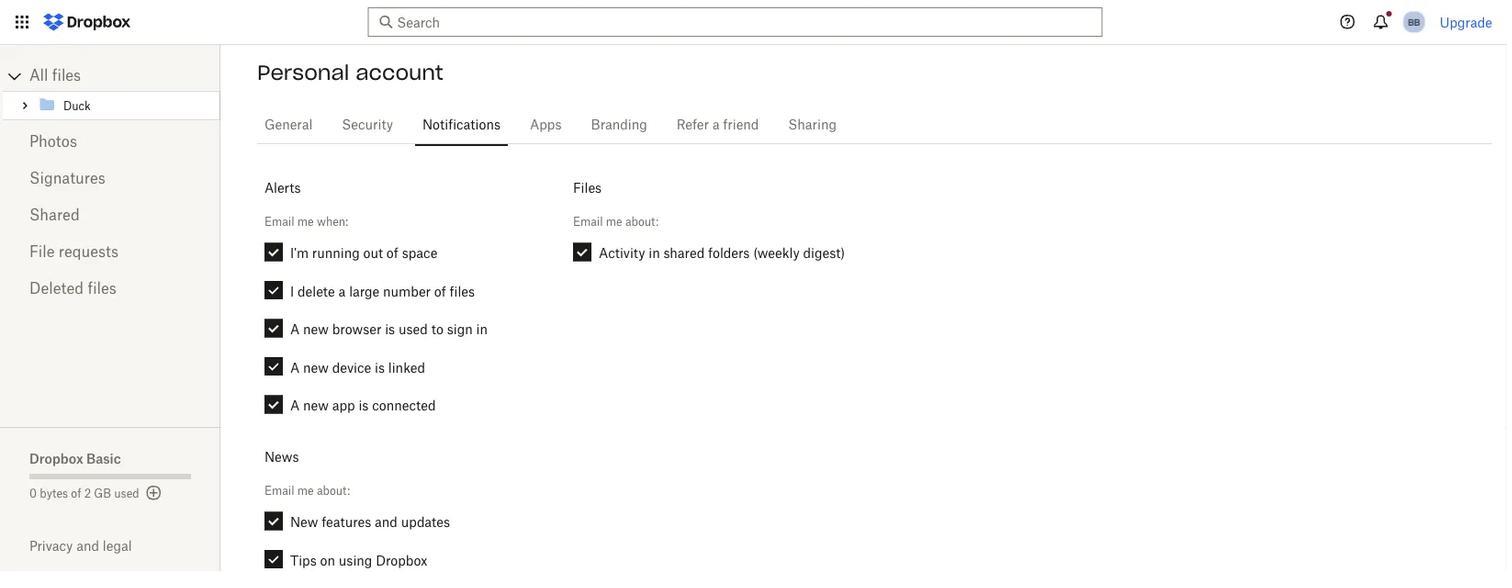 Task type: locate. For each thing, give the bounding box(es) containing it.
0
[[29, 489, 37, 500]]

activity
[[599, 245, 645, 261]]

3 a from the top
[[290, 398, 300, 413]]

alerts group
[[257, 243, 551, 434]]

2 new from the top
[[303, 360, 329, 375]]

0 horizontal spatial files
[[52, 69, 81, 84]]

number
[[383, 283, 431, 299]]

new
[[303, 322, 329, 337], [303, 360, 329, 375], [303, 398, 329, 413]]

email me about : up new
[[265, 484, 350, 497]]

: up running on the top left of the page
[[345, 214, 348, 228]]

email me about : up activity
[[573, 214, 659, 228]]

me up new
[[297, 484, 314, 497]]

a down i
[[290, 322, 300, 337]]

files
[[52, 69, 81, 84], [88, 282, 117, 297], [450, 283, 475, 299]]

1 horizontal spatial files
[[88, 282, 117, 297]]

device
[[332, 360, 371, 375]]

me for news
[[297, 484, 314, 497]]

2 vertical spatial new
[[303, 398, 329, 413]]

me for alerts
[[297, 214, 314, 228]]

requests
[[59, 245, 119, 260]]

a left app
[[290, 398, 300, 413]]

i delete a large number of files
[[290, 283, 475, 299]]

browser
[[332, 322, 382, 337]]

personal account
[[257, 60, 443, 85]]

a for a new device is linked
[[290, 360, 300, 375]]

1 vertical spatial of
[[434, 283, 446, 299]]

1 horizontal spatial a
[[713, 119, 720, 131]]

of left 2
[[71, 489, 81, 500]]

get more space image
[[143, 482, 165, 504]]

: up features
[[347, 484, 350, 497]]

1 vertical spatial new
[[303, 360, 329, 375]]

a inside tab
[[713, 119, 720, 131]]

Search text field
[[397, 12, 1069, 32]]

: up activity in shared folders (weekly digest)
[[656, 214, 659, 228]]

1 vertical spatial a
[[339, 283, 346, 299]]

0 vertical spatial is
[[385, 322, 395, 337]]

files up sign
[[450, 283, 475, 299]]

0 vertical spatial in
[[649, 245, 660, 261]]

photos link
[[29, 124, 191, 161]]

2 vertical spatial is
[[359, 398, 369, 413]]

of right number
[[434, 283, 446, 299]]

new down delete
[[303, 322, 329, 337]]

0 vertical spatial and
[[375, 515, 398, 530]]

about up activity
[[626, 214, 656, 228]]

a left device
[[290, 360, 300, 375]]

2
[[84, 489, 91, 500]]

0 vertical spatial dropbox
[[29, 451, 83, 466]]

0 vertical spatial new
[[303, 322, 329, 337]]

3 new from the top
[[303, 398, 329, 413]]

new for device
[[303, 360, 329, 375]]

0 horizontal spatial a
[[339, 283, 346, 299]]

email me when :
[[265, 214, 348, 228]]

of right out
[[387, 245, 399, 261]]

signatures
[[29, 172, 105, 186]]

signatures link
[[29, 161, 191, 198]]

0 vertical spatial a
[[713, 119, 720, 131]]

basic
[[86, 451, 121, 466]]

is right app
[[359, 398, 369, 413]]

used left to
[[399, 322, 428, 337]]

me
[[297, 214, 314, 228], [606, 214, 623, 228], [297, 484, 314, 497]]

1 horizontal spatial and
[[375, 515, 398, 530]]

1 vertical spatial used
[[114, 489, 139, 500]]

files for all files
[[52, 69, 81, 84]]

in left shared
[[649, 245, 660, 261]]

gb
[[94, 489, 111, 500]]

is for linked
[[375, 360, 385, 375]]

1 horizontal spatial used
[[399, 322, 428, 337]]

all files tree
[[3, 62, 220, 120]]

email down the news
[[265, 484, 294, 497]]

email for files
[[573, 214, 603, 228]]

a new browser is used to sign in
[[290, 322, 488, 337]]

email down alerts
[[265, 214, 294, 228]]

general tab
[[257, 103, 320, 147]]

security
[[342, 119, 393, 131]]

2 vertical spatial a
[[290, 398, 300, 413]]

privacy
[[29, 538, 73, 554]]

1 horizontal spatial dropbox
[[376, 553, 428, 568]]

files
[[573, 180, 602, 195]]

dropbox up 'bytes'
[[29, 451, 83, 466]]

files down file requests link in the top of the page
[[88, 282, 117, 297]]

a
[[290, 322, 300, 337], [290, 360, 300, 375], [290, 398, 300, 413]]

bb button
[[1400, 7, 1429, 37]]

0 horizontal spatial of
[[71, 489, 81, 500]]

alerts
[[265, 180, 301, 195]]

: for files
[[656, 214, 659, 228]]

about up features
[[317, 484, 347, 497]]

1 vertical spatial about
[[317, 484, 347, 497]]

activity in shared folders (weekly digest)
[[599, 245, 845, 261]]

1 horizontal spatial in
[[649, 245, 660, 261]]

0 vertical spatial used
[[399, 322, 428, 337]]

duck link
[[38, 95, 217, 117]]

all
[[29, 69, 48, 84]]

branding tab
[[584, 103, 655, 147]]

of
[[387, 245, 399, 261], [434, 283, 446, 299], [71, 489, 81, 500]]

used
[[399, 322, 428, 337], [114, 489, 139, 500]]

0 vertical spatial of
[[387, 245, 399, 261]]

me left when
[[297, 214, 314, 228]]

used right gb
[[114, 489, 139, 500]]

i'm
[[290, 245, 309, 261]]

is right browser
[[385, 322, 395, 337]]

email me about :
[[573, 214, 659, 228], [265, 484, 350, 497]]

and
[[375, 515, 398, 530], [76, 538, 99, 554]]

(weekly
[[753, 245, 800, 261]]

a new app is connected
[[290, 398, 436, 413]]

email down files
[[573, 214, 603, 228]]

is for used
[[385, 322, 395, 337]]

dropbox
[[29, 451, 83, 466], [376, 553, 428, 568]]

new left app
[[303, 398, 329, 413]]

digest)
[[803, 245, 845, 261]]

files inside alerts group
[[450, 283, 475, 299]]

:
[[345, 214, 348, 228], [656, 214, 659, 228], [347, 484, 350, 497]]

and left updates
[[375, 515, 398, 530]]

1 vertical spatial email me about :
[[265, 484, 350, 497]]

0 vertical spatial a
[[290, 322, 300, 337]]

1 horizontal spatial email me about :
[[573, 214, 659, 228]]

a inside group
[[339, 283, 346, 299]]

1 vertical spatial and
[[76, 538, 99, 554]]

2 horizontal spatial files
[[450, 283, 475, 299]]

1 vertical spatial in
[[476, 322, 488, 337]]

is
[[385, 322, 395, 337], [375, 360, 385, 375], [359, 398, 369, 413]]

when
[[317, 214, 345, 228]]

files for deleted files
[[88, 282, 117, 297]]

0 vertical spatial email me about :
[[573, 214, 659, 228]]

email me about : for news
[[265, 484, 350, 497]]

deleted
[[29, 282, 84, 297]]

1 vertical spatial dropbox
[[376, 553, 428, 568]]

i
[[290, 283, 294, 299]]

0 horizontal spatial email me about :
[[265, 484, 350, 497]]

tab list
[[257, 100, 1493, 147]]

refer
[[677, 119, 709, 131]]

dropbox down updates
[[376, 553, 428, 568]]

0 horizontal spatial in
[[476, 322, 488, 337]]

files inside tree
[[52, 69, 81, 84]]

folders
[[708, 245, 750, 261]]

branding
[[591, 119, 647, 131]]

1 vertical spatial is
[[375, 360, 385, 375]]

in right sign
[[476, 322, 488, 337]]

1 new from the top
[[303, 322, 329, 337]]

0 vertical spatial about
[[626, 214, 656, 228]]

2 a from the top
[[290, 360, 300, 375]]

dropbox basic
[[29, 451, 121, 466]]

1 horizontal spatial about
[[626, 214, 656, 228]]

in
[[649, 245, 660, 261], [476, 322, 488, 337]]

shared
[[664, 245, 705, 261]]

1 vertical spatial a
[[290, 360, 300, 375]]

privacy and legal
[[29, 538, 132, 554]]

me up activity
[[606, 214, 623, 228]]

notifications tab
[[415, 103, 508, 147]]

about
[[626, 214, 656, 228], [317, 484, 347, 497]]

1 a from the top
[[290, 322, 300, 337]]

is left linked
[[375, 360, 385, 375]]

email
[[265, 214, 294, 228], [573, 214, 603, 228], [265, 484, 294, 497]]

files right "all"
[[52, 69, 81, 84]]

email for alerts
[[265, 214, 294, 228]]

a for a new app is connected
[[290, 398, 300, 413]]

2 horizontal spatial of
[[434, 283, 446, 299]]

a left large
[[339, 283, 346, 299]]

and left legal on the bottom left of the page
[[76, 538, 99, 554]]

running
[[312, 245, 360, 261]]

0 horizontal spatial about
[[317, 484, 347, 497]]

a right refer
[[713, 119, 720, 131]]

a
[[713, 119, 720, 131], [339, 283, 346, 299]]

a new device is linked
[[290, 360, 425, 375]]

new left device
[[303, 360, 329, 375]]



Task type: vqa. For each thing, say whether or not it's contained in the screenshot.
top "share" button
no



Task type: describe. For each thing, give the bounding box(es) containing it.
: for news
[[347, 484, 350, 497]]

1 horizontal spatial of
[[387, 245, 399, 261]]

linked
[[388, 360, 425, 375]]

bb
[[1408, 16, 1420, 28]]

notifications
[[423, 119, 501, 131]]

security tab
[[335, 103, 401, 147]]

dropbox inside news 'group'
[[376, 553, 428, 568]]

connected
[[372, 398, 436, 413]]

friend
[[723, 119, 759, 131]]

i'm running out of space
[[290, 245, 438, 261]]

all files link
[[29, 62, 220, 91]]

using
[[339, 553, 372, 568]]

in inside alerts group
[[476, 322, 488, 337]]

about for news
[[317, 484, 347, 497]]

0 horizontal spatial used
[[114, 489, 139, 500]]

legal
[[103, 538, 132, 554]]

0 horizontal spatial and
[[76, 538, 99, 554]]

new
[[290, 515, 318, 530]]

news group
[[257, 512, 551, 572]]

sign
[[447, 322, 473, 337]]

on
[[320, 553, 335, 568]]

: for alerts
[[345, 214, 348, 228]]

delete
[[298, 283, 335, 299]]

me for files
[[606, 214, 623, 228]]

account
[[356, 60, 443, 85]]

refer a friend tab
[[669, 103, 766, 147]]

and inside news 'group'
[[375, 515, 398, 530]]

general
[[265, 119, 313, 131]]

tips on using dropbox
[[290, 553, 428, 568]]

2 vertical spatial of
[[71, 489, 81, 500]]

0 bytes of 2 gb used
[[29, 489, 139, 500]]

personal
[[257, 60, 349, 85]]

deleted files
[[29, 282, 117, 297]]

deleted files link
[[29, 271, 191, 308]]

tab list containing general
[[257, 100, 1493, 147]]

file requests
[[29, 245, 119, 260]]

duck
[[63, 101, 91, 112]]

0 horizontal spatial dropbox
[[29, 451, 83, 466]]

new features and updates
[[290, 515, 450, 530]]

upgrade
[[1440, 14, 1493, 30]]

email for news
[[265, 484, 294, 497]]

new for browser
[[303, 322, 329, 337]]

shared
[[29, 209, 80, 223]]

dropbox logo - go to the homepage image
[[37, 7, 137, 37]]

new for app
[[303, 398, 329, 413]]

global header element
[[0, 0, 1508, 45]]

file
[[29, 245, 55, 260]]

to
[[431, 322, 444, 337]]

photos
[[29, 135, 77, 150]]

all files
[[29, 69, 81, 84]]

bytes
[[40, 489, 68, 500]]

sharing
[[789, 119, 837, 131]]

tips
[[290, 553, 317, 568]]

updates
[[401, 515, 450, 530]]

features
[[322, 515, 371, 530]]

email me about : for files
[[573, 214, 659, 228]]

sharing tab
[[781, 103, 844, 147]]

a for a new browser is used to sign in
[[290, 322, 300, 337]]

about for files
[[626, 214, 656, 228]]

upgrade link
[[1440, 14, 1493, 30]]

refer a friend
[[677, 119, 759, 131]]

app
[[332, 398, 355, 413]]

apps tab
[[523, 103, 569, 147]]

privacy and legal link
[[29, 538, 220, 554]]

large
[[349, 283, 380, 299]]

shared link
[[29, 198, 191, 234]]

apps
[[530, 119, 562, 131]]

file requests link
[[29, 234, 191, 271]]

space
[[402, 245, 438, 261]]

used inside alerts group
[[399, 322, 428, 337]]

is for connected
[[359, 398, 369, 413]]

news
[[265, 449, 299, 464]]

out
[[363, 245, 383, 261]]



